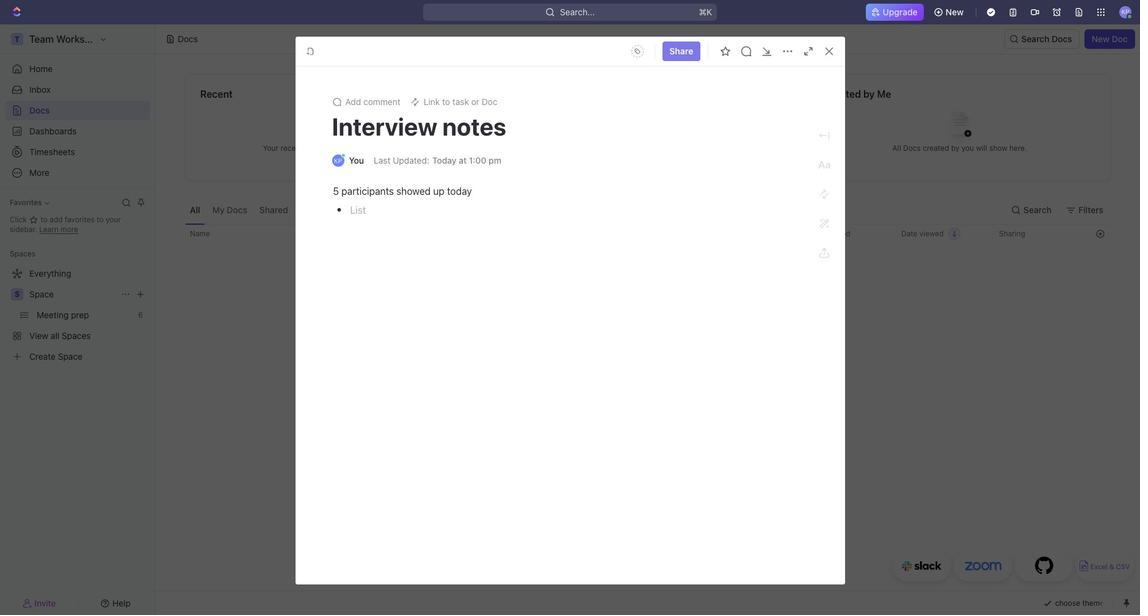 Task type: vqa. For each thing, say whether or not it's contained in the screenshot.
Add To Favorites Button
no



Task type: locate. For each thing, give the bounding box(es) containing it.
will right you
[[976, 143, 988, 152]]

to right link
[[442, 97, 450, 107]]

favorites
[[10, 198, 42, 207]]

dashboards
[[29, 126, 77, 136]]

0 vertical spatial new
[[946, 7, 964, 17]]

0 vertical spatial doc
[[1112, 34, 1128, 44]]

link
[[424, 97, 440, 107]]

date left viewed in the top right of the page
[[902, 229, 918, 238]]

me
[[877, 89, 892, 100]]

invite
[[35, 598, 56, 608]]

by left me
[[864, 89, 875, 100]]

your
[[263, 143, 279, 152]]

1 horizontal spatial will
[[976, 143, 988, 152]]

1 vertical spatial all
[[190, 204, 200, 215]]

search docs button
[[1005, 29, 1080, 49]]

1 here. from the left
[[392, 143, 409, 152]]

to up learn on the left top of page
[[41, 215, 48, 224]]

to left the your
[[97, 215, 104, 224]]

notes
[[443, 112, 506, 140]]

0 vertical spatial row
[[185, 224, 1111, 244]]

your recently opened docs will show here.
[[263, 143, 409, 152]]

1 horizontal spatial new
[[1092, 34, 1110, 44]]

1 horizontal spatial date
[[902, 229, 918, 238]]

0 horizontal spatial all
[[190, 204, 200, 215]]

showed
[[397, 186, 431, 197]]

date left updated
[[804, 229, 820, 238]]

timesheets
[[29, 147, 75, 157]]

1 vertical spatial doc
[[482, 97, 498, 107]]

no recent docs image
[[312, 102, 361, 151]]

learn more
[[39, 225, 78, 234]]

all inside button
[[190, 204, 200, 215]]

all
[[893, 143, 901, 152], [190, 204, 200, 215]]

1 vertical spatial new
[[1092, 34, 1110, 44]]

show up last
[[372, 143, 390, 152]]

2 here. from the left
[[1010, 143, 1027, 152]]

by
[[864, 89, 875, 100], [952, 143, 960, 152]]

search
[[1022, 34, 1050, 44], [1024, 204, 1052, 215]]

date updated button
[[797, 224, 858, 244]]

new right search docs
[[1092, 34, 1110, 44]]

table containing name
[[185, 224, 1111, 451]]

up
[[433, 186, 445, 197]]

here. up updated:
[[392, 143, 409, 152]]

my docs button
[[208, 195, 252, 224]]

here. right you
[[1010, 143, 1027, 152]]

excel & csv link
[[1076, 551, 1134, 582]]

all left the created
[[893, 143, 901, 152]]

show
[[372, 143, 390, 152], [990, 143, 1008, 152]]

docs inside the sidebar 'navigation'
[[29, 105, 50, 115]]

2 date from the left
[[902, 229, 918, 238]]

new right upgrade
[[946, 7, 964, 17]]

upgrade
[[883, 7, 918, 17]]

0 vertical spatial by
[[864, 89, 875, 100]]

&
[[1110, 563, 1115, 571]]

interview notes
[[332, 112, 506, 140]]

all button
[[185, 195, 205, 224]]

upgrade link
[[866, 4, 924, 21]]

search docs
[[1022, 34, 1073, 44]]

share
[[670, 46, 694, 56]]

date
[[804, 229, 820, 238], [902, 229, 918, 238]]

search for search docs
[[1022, 34, 1050, 44]]

kp down your recently opened docs will show here.
[[334, 157, 342, 164]]

show right you
[[990, 143, 1008, 152]]

doc down the kp dropdown button
[[1112, 34, 1128, 44]]

link to task or doc button
[[405, 93, 503, 111]]

new doc
[[1092, 34, 1128, 44]]

no created by me docs image
[[936, 102, 984, 151]]

table
[[185, 224, 1111, 451]]

updated
[[822, 229, 851, 238]]

date inside the date updated button
[[804, 229, 820, 238]]

0 horizontal spatial date
[[804, 229, 820, 238]]

last
[[374, 155, 391, 166]]

0 horizontal spatial by
[[864, 89, 875, 100]]

1 vertical spatial by
[[952, 143, 960, 152]]

1 row from the top
[[185, 224, 1111, 244]]

name
[[190, 229, 210, 238]]

1 horizontal spatial to
[[97, 215, 104, 224]]

sharing
[[999, 229, 1026, 238]]

to
[[442, 97, 450, 107], [41, 215, 48, 224], [97, 215, 104, 224]]

by left you
[[952, 143, 960, 152]]

0 horizontal spatial will
[[358, 143, 370, 152]]

search button
[[1007, 200, 1059, 220]]

1 horizontal spatial show
[[990, 143, 1008, 152]]

0 vertical spatial search
[[1022, 34, 1050, 44]]

1 horizontal spatial here.
[[1010, 143, 1027, 152]]

tab list
[[185, 195, 488, 224]]

5 participants showed up today
[[333, 186, 472, 197]]

space, , element
[[11, 288, 23, 301]]

will
[[358, 143, 370, 152], [976, 143, 988, 152]]

doc right or on the left top
[[482, 97, 498, 107]]

0 horizontal spatial here.
[[392, 143, 409, 152]]

2 row from the top
[[185, 290, 1111, 451]]

1 date from the left
[[804, 229, 820, 238]]

date for date viewed
[[902, 229, 918, 238]]

workspace button
[[336, 195, 391, 224]]

new
[[946, 7, 964, 17], [1092, 34, 1110, 44]]

0 horizontal spatial new
[[946, 7, 964, 17]]

your
[[106, 215, 121, 224]]

row
[[185, 224, 1111, 244], [185, 290, 1111, 451]]

0 horizontal spatial doc
[[482, 97, 498, 107]]

0 vertical spatial all
[[893, 143, 901, 152]]

recently
[[281, 143, 309, 152]]

kp
[[1122, 8, 1130, 15], [334, 157, 342, 164]]

participants
[[342, 186, 394, 197]]

1 vertical spatial search
[[1024, 204, 1052, 215]]

excel & csv
[[1091, 563, 1130, 571]]

comment
[[363, 97, 401, 107]]

you
[[962, 143, 974, 152]]

1 vertical spatial row
[[185, 290, 1111, 451]]

1:00
[[469, 155, 487, 166]]

doc
[[1112, 34, 1128, 44], [482, 97, 498, 107]]

link to task or doc
[[424, 97, 498, 107]]

⌘k
[[699, 7, 712, 17]]

all left my
[[190, 204, 200, 215]]

2 horizontal spatial to
[[442, 97, 450, 107]]

favorites button
[[5, 195, 54, 210]]

0 horizontal spatial show
[[372, 143, 390, 152]]

0 horizontal spatial kp
[[334, 157, 342, 164]]

0 vertical spatial kp
[[1122, 8, 1130, 15]]

1 horizontal spatial all
[[893, 143, 901, 152]]

2 will from the left
[[976, 143, 988, 152]]

my docs
[[212, 204, 247, 215]]

add
[[50, 215, 63, 224]]

inbox link
[[5, 80, 150, 100]]

date inside date viewed button
[[902, 229, 918, 238]]

1 horizontal spatial by
[[952, 143, 960, 152]]

here.
[[392, 143, 409, 152], [1010, 143, 1027, 152]]

favorites
[[65, 215, 95, 224]]

date updated
[[804, 229, 851, 238]]

1 horizontal spatial kp
[[1122, 8, 1130, 15]]

kp up new doc
[[1122, 8, 1130, 15]]

more
[[61, 225, 78, 234]]

will up you
[[358, 143, 370, 152]]

docs
[[178, 34, 198, 44], [1052, 34, 1073, 44], [29, 105, 50, 115], [339, 143, 356, 152], [903, 143, 921, 152], [227, 204, 247, 215]]

pm
[[489, 155, 502, 166]]

1 horizontal spatial doc
[[1112, 34, 1128, 44]]



Task type: describe. For each thing, give the bounding box(es) containing it.
space link
[[29, 285, 116, 304]]

new button
[[929, 2, 971, 22]]

created
[[923, 143, 949, 152]]

last updated: today at 1:00 pm
[[374, 155, 502, 166]]

created by me
[[824, 89, 892, 100]]

all docs created by you will show here.
[[893, 143, 1027, 152]]

space
[[29, 289, 54, 299]]

5
[[333, 186, 339, 197]]

dashboards link
[[5, 122, 150, 141]]

recent
[[200, 89, 233, 100]]

1 vertical spatial kp
[[334, 157, 342, 164]]

learn
[[39, 225, 59, 234]]

interview
[[332, 112, 438, 140]]

1 show from the left
[[372, 143, 390, 152]]

kp button
[[1116, 2, 1136, 22]]

click
[[10, 215, 29, 224]]

or
[[471, 97, 480, 107]]

new for new doc
[[1092, 34, 1110, 44]]

task
[[453, 97, 469, 107]]

add
[[345, 97, 361, 107]]

home
[[29, 64, 53, 74]]

all for all docs created by you will show here.
[[893, 143, 901, 152]]

0 horizontal spatial to
[[41, 215, 48, 224]]

date viewed
[[902, 229, 944, 238]]

csv
[[1117, 563, 1130, 571]]

add comment
[[345, 97, 401, 107]]

1 will from the left
[[358, 143, 370, 152]]

search for search
[[1024, 204, 1052, 215]]

timesheets link
[[5, 142, 150, 162]]

workspace
[[341, 204, 386, 215]]

doc inside 'button'
[[1112, 34, 1128, 44]]

to add favorites to your sidebar.
[[10, 215, 121, 234]]

doc inside dropdown button
[[482, 97, 498, 107]]

row containing name
[[185, 224, 1111, 244]]

my
[[212, 204, 225, 215]]

tab list containing all
[[185, 195, 488, 224]]

shared button
[[255, 195, 293, 224]]

to inside dropdown button
[[442, 97, 450, 107]]

2 show from the left
[[990, 143, 1008, 152]]

date for date updated
[[804, 229, 820, 238]]

invite button
[[5, 595, 74, 612]]

updated:
[[393, 155, 429, 166]]

at
[[459, 155, 467, 166]]

invite user image
[[22, 598, 32, 609]]

excel
[[1091, 563, 1108, 571]]

sidebar navigation
[[0, 24, 156, 615]]

opened
[[311, 143, 337, 152]]

inbox
[[29, 84, 51, 95]]

date viewed button
[[894, 224, 968, 244]]

new doc button
[[1085, 29, 1136, 49]]

home link
[[5, 59, 150, 79]]

s
[[15, 290, 20, 299]]

today
[[447, 186, 472, 197]]

viewed
[[920, 229, 944, 238]]

learn more link
[[39, 225, 78, 234]]

sidebar.
[[10, 225, 37, 234]]

created
[[824, 89, 861, 100]]

dropdown menu image
[[628, 42, 648, 61]]

you
[[349, 155, 364, 166]]

kp inside dropdown button
[[1122, 8, 1130, 15]]

shared
[[260, 204, 288, 215]]

all for all
[[190, 204, 200, 215]]

new for new
[[946, 7, 964, 17]]

spaces
[[10, 249, 36, 258]]

search...
[[560, 7, 595, 17]]

today
[[432, 155, 457, 166]]

docs link
[[5, 101, 150, 120]]



